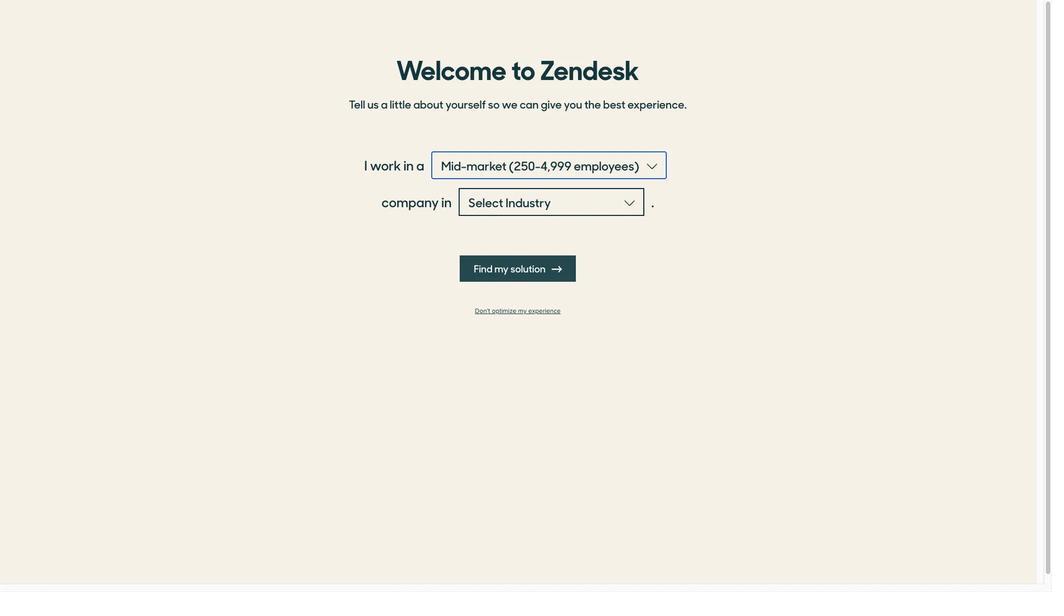 Task type: describe. For each thing, give the bounding box(es) containing it.
tell us a little about yourself so we can give you the best experience.
[[349, 96, 687, 112]]

0 vertical spatial in
[[404, 156, 414, 174]]

so
[[488, 96, 500, 112]]

experience
[[529, 307, 561, 315]]

welcome
[[397, 49, 507, 87]]

find     my solution
[[474, 262, 548, 275]]

don't optimize my experience link
[[343, 307, 694, 315]]

you
[[564, 96, 583, 112]]

i
[[365, 156, 368, 174]]

to
[[512, 49, 536, 87]]

1 horizontal spatial my
[[518, 307, 527, 315]]

about
[[414, 96, 444, 112]]

tell
[[349, 96, 366, 112]]

.
[[652, 192, 655, 211]]

little
[[390, 96, 412, 112]]

company
[[382, 192, 439, 211]]

company in
[[382, 192, 452, 211]]

experience.
[[628, 96, 687, 112]]

optimize
[[492, 307, 517, 315]]



Task type: vqa. For each thing, say whether or not it's contained in the screenshot.
i
yes



Task type: locate. For each thing, give the bounding box(es) containing it.
my inside button
[[495, 262, 509, 275]]

solution
[[511, 262, 546, 275]]

arrow right image
[[552, 264, 562, 274]]

1 vertical spatial my
[[518, 307, 527, 315]]

welcome to zendesk
[[397, 49, 640, 87]]

in
[[404, 156, 414, 174], [442, 192, 452, 211]]

best
[[604, 96, 626, 112]]

don't optimize my experience
[[475, 307, 561, 315]]

0 horizontal spatial my
[[495, 262, 509, 275]]

a
[[381, 96, 388, 112], [417, 156, 425, 174]]

we
[[502, 96, 518, 112]]

1 vertical spatial in
[[442, 192, 452, 211]]

work
[[370, 156, 401, 174]]

0 horizontal spatial a
[[381, 96, 388, 112]]

yourself
[[446, 96, 486, 112]]

find     my solution button
[[460, 256, 577, 282]]

a right work
[[417, 156, 425, 174]]

my right 'find'
[[495, 262, 509, 275]]

give
[[541, 96, 562, 112]]

us
[[368, 96, 379, 112]]

0 vertical spatial a
[[381, 96, 388, 112]]

in right work
[[404, 156, 414, 174]]

my right optimize
[[518, 307, 527, 315]]

in right company at left top
[[442, 192, 452, 211]]

a right us on the top of page
[[381, 96, 388, 112]]

zendesk
[[541, 49, 640, 87]]

1 horizontal spatial in
[[442, 192, 452, 211]]

0 vertical spatial my
[[495, 262, 509, 275]]

1 horizontal spatial a
[[417, 156, 425, 174]]

my
[[495, 262, 509, 275], [518, 307, 527, 315]]

1 vertical spatial a
[[417, 156, 425, 174]]

the
[[585, 96, 601, 112]]

i work in a
[[365, 156, 425, 174]]

can
[[520, 96, 539, 112]]

don't
[[475, 307, 491, 315]]

0 horizontal spatial in
[[404, 156, 414, 174]]

find
[[474, 262, 493, 275]]



